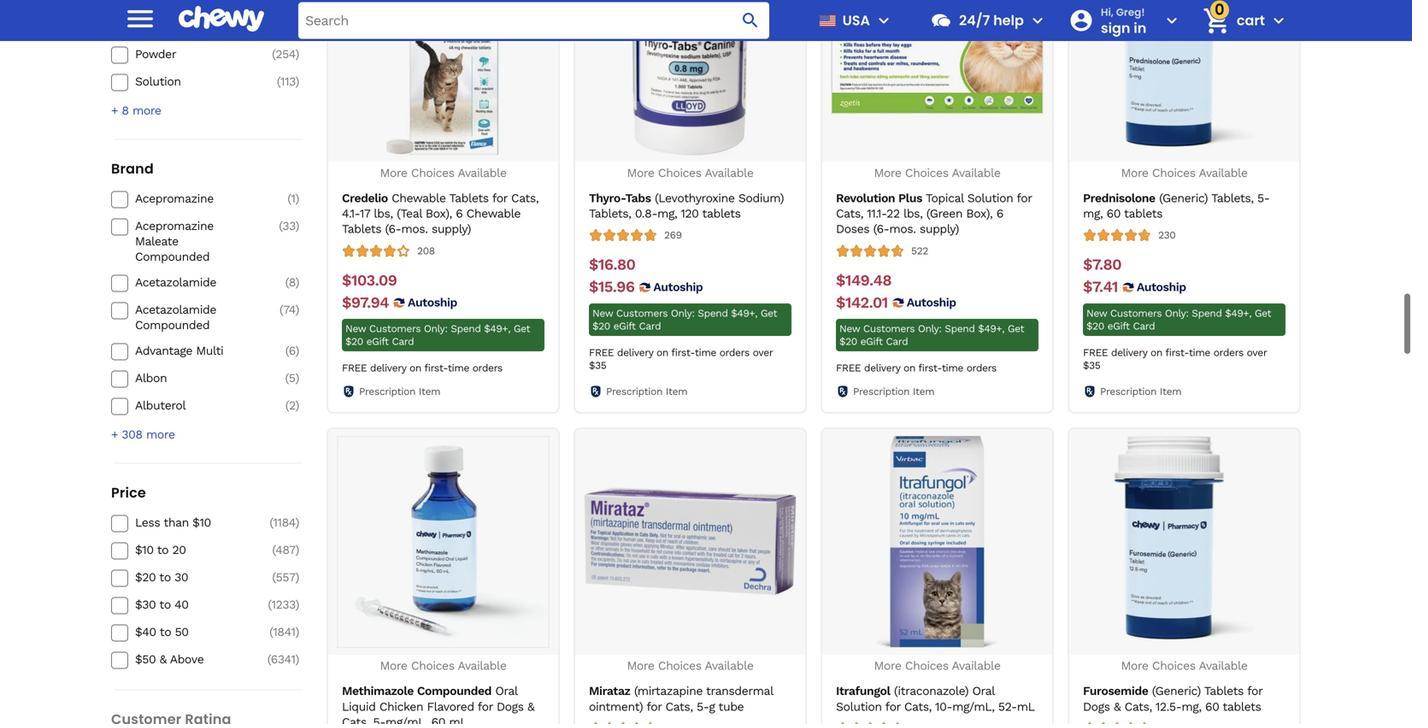 Task type: describe. For each thing, give the bounding box(es) containing it.
advantage multi
[[135, 344, 223, 358]]

acepromazine link
[[135, 191, 256, 206]]

(generic) for tablets
[[1159, 191, 1208, 205]]

above
[[170, 653, 204, 667]]

furosemide (generic) tablets for dogs & cats, 12.5-mg, 60 tablets image
[[1079, 436, 1291, 648]]

solution inside topical solution for cats, 11.1-22 lbs, (green box), 6 doses (6-mos. supply)
[[968, 191, 1013, 205]]

customers for $15.96
[[616, 307, 668, 319]]

cats, inside topical solution for cats, 11.1-22 lbs, (green box), 6 doses (6-mos. supply)
[[836, 207, 864, 221]]

33
[[282, 219, 295, 233]]

$50 & above
[[135, 653, 204, 667]]

prescription item for $142.01
[[853, 386, 935, 398]]

(itraconazole)
[[894, 684, 969, 698]]

free for $7.41
[[1083, 347, 1108, 359]]

more for methimazole compounded
[[380, 659, 407, 673]]

topical solution for cats, 11.1-22 lbs, (green box), 6 doses (6-mos. supply)
[[836, 191, 1032, 236]]

( for 5
[[285, 371, 289, 385]]

items image
[[1201, 6, 1232, 36]]

revolution plus
[[836, 191, 923, 205]]

choices for methimazole compounded
[[411, 659, 455, 673]]

on for $7.41
[[1151, 347, 1163, 359]]

( for 1841
[[269, 625, 273, 639]]

$149.48 text field
[[836, 271, 892, 290]]

less
[[135, 516, 160, 530]]

cart
[[1237, 11, 1265, 30]]

first- for $7.41
[[1166, 347, 1189, 359]]

free for $97.94
[[342, 362, 367, 374]]

than
[[164, 516, 189, 530]]

( for 1184
[[270, 516, 273, 530]]

mg, inside (generic) tablets for dogs & cats, 12.5-mg, 60 tablets
[[1182, 700, 1202, 714]]

1233
[[272, 598, 295, 612]]

$40 to 50 link
[[135, 625, 256, 640]]

new for $15.96
[[593, 307, 613, 319]]

269
[[664, 229, 682, 241]]

$7.41
[[1083, 278, 1118, 296]]

( for 6
[[285, 344, 289, 358]]

free for $142.01
[[836, 362, 861, 374]]

more for credelio
[[380, 166, 407, 180]]

$40
[[135, 625, 156, 639]]

first- for $97.94
[[424, 362, 448, 374]]

only: for $97.94
[[424, 323, 448, 335]]

oral inside oral liquid chicken flavored for dogs & cats, 5-mg/ml, 60 ml
[[495, 684, 518, 698]]

maleate
[[135, 234, 179, 248]]

new for $7.41
[[1087, 307, 1107, 319]]

hi,
[[1101, 5, 1114, 19]]

6 for $103.09
[[456, 207, 463, 221]]

free for $15.96
[[589, 347, 614, 359]]

5- inside oral liquid chicken flavored for dogs & cats, 5-mg/ml, 60 ml
[[373, 715, 386, 724]]

acepromazine for acepromazine
[[135, 191, 214, 206]]

24/7 help link
[[923, 0, 1024, 41]]

chewable tablets for cats, 4.1-17 lbs, (teal box), 6 chewable tablets (6-mos. supply)
[[342, 191, 539, 236]]

& inside (generic) tablets for dogs & cats, 12.5-mg, 60 tablets
[[1114, 700, 1121, 714]]

$149.48
[[836, 271, 892, 289]]

40
[[175, 598, 189, 612]]

help menu image
[[1028, 10, 1048, 31]]

time for $7.41
[[1189, 347, 1211, 359]]

$7.41 text field
[[1083, 278, 1118, 297]]

time for $15.96
[[695, 347, 716, 359]]

revolution
[[836, 191, 895, 205]]

$40 to 50
[[135, 625, 189, 639]]

prednisolone
[[1083, 191, 1156, 205]]

choices for credelio
[[411, 166, 455, 180]]

acetazolamide link
[[135, 275, 256, 290]]

prescription item for $97.94
[[359, 386, 441, 398]]

$10 to 20
[[135, 543, 186, 557]]

$30 to 40 link
[[135, 597, 256, 613]]

$20 to 30
[[135, 570, 188, 585]]

mos. inside topical solution for cats, 11.1-22 lbs, (green box), 6 doses (6-mos. supply)
[[890, 222, 916, 236]]

compounded for acetazolamide compounded
[[135, 318, 210, 332]]

on for $97.94
[[410, 362, 421, 374]]

choices for furosemide
[[1152, 659, 1196, 673]]

oral inside (itraconazole) oral solution for cats, 10-mg/ml, 52-ml
[[973, 684, 995, 698]]

free delivery on first-time orders over $35 for $7.41
[[1083, 347, 1267, 372]]

usa
[[843, 11, 870, 30]]

flavored
[[427, 700, 474, 714]]

& inside oral liquid chicken flavored for dogs & cats, 5-mg/ml, 60 ml
[[528, 700, 535, 714]]

(mirtazapine
[[634, 684, 703, 698]]

$20 to 30 link
[[135, 570, 256, 585]]

autoship for $16.80
[[654, 280, 703, 294]]

cart link
[[1196, 0, 1265, 41]]

more choices available for itrafungol
[[874, 659, 1001, 673]]

$10 to 20 link
[[135, 543, 256, 558]]

prescription for $7.41
[[1100, 386, 1157, 398]]

compounded inside acepromazine maleate compounded
[[135, 250, 210, 264]]

tablets, inside (levothyroxine sodium) tablets, 0.8-mg, 120 tablets
[[589, 207, 631, 221]]

cats, inside oral liquid chicken flavored for dogs & cats, 5-mg/ml, 60 ml
[[342, 715, 369, 724]]

for inside topical solution for cats, 11.1-22 lbs, (green box), 6 doses (6-mos. supply)
[[1017, 191, 1032, 205]]

ointment)
[[589, 700, 643, 714]]

(green
[[927, 207, 963, 221]]

308
[[122, 428, 142, 442]]

greg!
[[1116, 5, 1145, 19]]

sodium)
[[739, 191, 784, 205]]

(levothyroxine sodium) tablets, 0.8-mg, 120 tablets
[[589, 191, 784, 221]]

advantage multi link
[[135, 343, 256, 359]]

8 for +
[[122, 103, 129, 117]]

dogs inside oral liquid chicken flavored for dogs & cats, 5-mg/ml, 60 ml
[[497, 700, 524, 714]]

$20 for $15.96
[[593, 320, 610, 332]]

0.8-
[[635, 207, 658, 221]]

get for $142.01
[[1008, 323, 1024, 335]]

sign
[[1101, 18, 1131, 37]]

more choices available for credelio
[[380, 166, 507, 180]]

tabs
[[625, 191, 651, 205]]

egift for $97.94
[[366, 336, 389, 348]]

thyro-
[[589, 191, 625, 205]]

available for (levothyroxine sodium) tablets, 0.8-mg, 120 tablets
[[705, 166, 754, 180]]

5- inside the (generic) tablets, 5- mg, 60 tablets
[[1258, 191, 1270, 205]]

$16.80
[[589, 256, 636, 274]]

egift for $15.96
[[614, 320, 636, 332]]

( for 1
[[288, 191, 291, 206]]

11.1-
[[867, 207, 887, 221]]

box), for $103.09
[[426, 207, 452, 221]]

$30
[[135, 598, 156, 612]]

revolution plus topical solution for cats, 11.1-22 lbs, (green box), 6 doses (6-mos. supply) image
[[831, 0, 1044, 155]]

methimazole
[[342, 684, 414, 698]]

acetazolamide for acetazolamide
[[135, 275, 216, 289]]

advantage
[[135, 344, 192, 358]]

( for 74
[[279, 303, 283, 317]]

$50 & above link
[[135, 652, 256, 668]]

usa button
[[812, 0, 894, 41]]

over for $7.41
[[1247, 347, 1267, 359]]

choices for itrafungol
[[905, 659, 949, 673]]

item for $7.41
[[1160, 386, 1182, 398]]

transdermal
[[706, 684, 773, 698]]

solution inside (itraconazole) oral solution for cats, 10-mg/ml, 52-ml
[[836, 700, 882, 714]]

albon link
[[135, 371, 256, 386]]

( 1233 )
[[268, 598, 299, 612]]

on for $142.01
[[904, 362, 916, 374]]

60 inside (generic) tablets for dogs & cats, 12.5-mg, 60 tablets
[[1206, 700, 1220, 714]]

4.1-
[[342, 207, 360, 221]]

more for furosemide
[[1121, 659, 1149, 673]]

24/7 help
[[959, 11, 1024, 30]]

acepromazine for acepromazine maleate compounded
[[135, 219, 214, 233]]

( 254 )
[[272, 47, 299, 61]]

to for $20
[[159, 570, 171, 585]]

for inside (itraconazole) oral solution for cats, 10-mg/ml, 52-ml
[[885, 700, 901, 714]]

6341
[[271, 653, 295, 667]]

orders for $142.01
[[967, 362, 997, 374]]

more choices available for mirataz
[[627, 659, 754, 673]]

5- inside (mirtazapine transdermal ointment) for cats, 5-g tube
[[697, 700, 709, 714]]

$7.80 text field
[[1083, 256, 1122, 275]]

254
[[276, 47, 295, 61]]

choices for prednisolone
[[1152, 166, 1196, 180]]

$103.09
[[342, 271, 397, 289]]

in
[[1134, 18, 1147, 37]]

0 vertical spatial solution
[[135, 74, 181, 88]]

acepromazine maleate compounded
[[135, 219, 214, 264]]

item for $15.96
[[666, 386, 688, 398]]

cats, inside chewable tablets for cats, 4.1-17 lbs, (teal box), 6 chewable tablets (6-mos. supply)
[[511, 191, 539, 205]]

cream
[[135, 19, 171, 34]]

( 6341 )
[[267, 653, 299, 667]]

) for ( 6 )
[[295, 344, 299, 358]]

Product search field
[[298, 2, 769, 39]]

( 74 )
[[279, 303, 299, 317]]

hi, greg! sign in
[[1101, 5, 1147, 37]]

only: for $7.41
[[1165, 307, 1189, 319]]

supply) inside chewable tablets for cats, 4.1-17 lbs, (teal box), 6 chewable tablets (6-mos. supply)
[[432, 222, 471, 236]]

$16.80 text field
[[589, 256, 636, 275]]

( 6 )
[[285, 344, 299, 358]]

cats, inside (generic) tablets for dogs & cats, 12.5-mg, 60 tablets
[[1125, 700, 1152, 714]]

tablets inside (levothyroxine sodium) tablets, 0.8-mg, 120 tablets
[[702, 207, 741, 221]]

$20 up the $30
[[135, 570, 156, 585]]

mg/ml, inside oral liquid chicken flavored for dogs & cats, 5-mg/ml, 60 ml
[[386, 715, 428, 724]]

item for $142.01
[[913, 386, 935, 398]]

delivery for $15.96
[[617, 347, 653, 359]]

free delivery on first-time orders for $97.94
[[342, 362, 503, 374]]

powder
[[135, 47, 176, 61]]

acepromazine maleate compounded link
[[135, 218, 256, 265]]

( for 2
[[285, 399, 289, 413]]

card for $15.96
[[639, 320, 661, 332]]

to for $40
[[160, 625, 171, 639]]

$20 for $142.01
[[840, 336, 857, 348]]

) for ( 113 )
[[295, 74, 299, 88]]

$97.94
[[342, 293, 389, 311]]

( for 33
[[279, 219, 282, 233]]

113
[[280, 74, 295, 88]]

card for $97.94
[[392, 336, 414, 348]]

new for $97.94
[[345, 323, 366, 335]]

more choices available for prednisolone
[[1121, 166, 1248, 180]]

) for ( 254 )
[[295, 47, 299, 61]]

more for itrafungol
[[874, 659, 902, 673]]

(generic) for cats,
[[1152, 684, 1201, 698]]

$142.01 text field
[[836, 293, 888, 312]]

( 5 )
[[285, 371, 299, 385]]

( 557 )
[[272, 570, 299, 585]]

1 vertical spatial tablets
[[342, 222, 382, 236]]

to for $10
[[157, 543, 169, 557]]

( 33 )
[[279, 219, 299, 233]]

1184
[[273, 516, 295, 530]]

ml inside (itraconazole) oral solution for cats, 10-mg/ml, 52-ml
[[1017, 700, 1035, 714]]

( 487 )
[[272, 543, 299, 557]]

(teal
[[397, 207, 422, 221]]



Task type: locate. For each thing, give the bounding box(es) containing it.
$142.01
[[836, 293, 888, 311]]

6 inside chewable tablets for cats, 4.1-17 lbs, (teal box), 6 chewable tablets (6-mos. supply)
[[456, 207, 463, 221]]

autoship for $7.80
[[1137, 280, 1186, 294]]

0 horizontal spatial free delivery on first-time orders over $35
[[589, 347, 773, 372]]

0 horizontal spatial prescription image
[[342, 385, 356, 399]]

0 horizontal spatial $35
[[589, 360, 607, 372]]

1 ) from the top
[[295, 19, 299, 34]]

acetazolamide for acetazolamide compounded
[[135, 303, 216, 317]]

0 vertical spatial 5-
[[1258, 191, 1270, 205]]

0 vertical spatial chewable
[[392, 191, 446, 205]]

more choices available for furosemide
[[1121, 659, 1248, 673]]

acetazolamide compounded
[[135, 303, 216, 332]]

for inside (generic) tablets for dogs & cats, 12.5-mg, 60 tablets
[[1248, 684, 1263, 698]]

$103.09 text field
[[342, 271, 397, 290]]

0 vertical spatial compounded
[[135, 250, 210, 264]]

1 over from the left
[[753, 347, 773, 359]]

solution down powder
[[135, 74, 181, 88]]

prescription image
[[589, 385, 603, 399]]

2 horizontal spatial tablets
[[1205, 684, 1244, 698]]

2 supply) from the left
[[920, 222, 959, 236]]

lbs, inside chewable tablets for cats, 4.1-17 lbs, (teal box), 6 chewable tablets (6-mos. supply)
[[374, 207, 393, 221]]

1 prescription image from the left
[[342, 385, 356, 399]]

choices up chewable tablets for cats, 4.1-17 lbs, (teal box), 6 chewable tablets (6-mos. supply)
[[411, 166, 455, 180]]

( for 8
[[285, 275, 289, 289]]

2 free delivery on first-time orders from the left
[[836, 362, 997, 374]]

) for ( 2 )
[[295, 399, 299, 413]]

2 prescription from the left
[[606, 386, 663, 398]]

menu image
[[874, 10, 894, 31]]

2 horizontal spatial 60
[[1206, 700, 1220, 714]]

$15.96 text field
[[589, 278, 635, 297]]

1 horizontal spatial prescription image
[[836, 385, 850, 399]]

choices up the (generic) tablets, 5- mg, 60 tablets
[[1152, 166, 1196, 180]]

supply) down '(green'
[[920, 222, 959, 236]]

albon
[[135, 371, 167, 385]]

( 1841 )
[[269, 625, 299, 639]]

help
[[994, 11, 1024, 30]]

to left 30
[[159, 570, 171, 585]]

egift down $142.01 text field
[[861, 336, 883, 348]]

dogs inside (generic) tablets for dogs & cats, 12.5-mg, 60 tablets
[[1083, 700, 1110, 714]]

2 vertical spatial 60
[[431, 715, 446, 724]]

box), for $149.48
[[967, 207, 993, 221]]

(6- down the 11.1- on the right of the page
[[873, 222, 890, 236]]

doses
[[836, 222, 870, 236]]

new down $7.41 text field
[[1087, 307, 1107, 319]]

+ 8 more
[[111, 103, 161, 117]]

(generic) tablets for dogs & cats, 12.5-mg, 60 tablets
[[1083, 684, 1263, 714]]

box), right (teal
[[426, 207, 452, 221]]

0 horizontal spatial $10
[[135, 543, 154, 557]]

price
[[111, 483, 146, 502]]

0 vertical spatial mg/ml,
[[953, 700, 995, 714]]

more choices available up methimazole compounded
[[380, 659, 507, 673]]

$49+, for $15.96
[[731, 307, 758, 319]]

2 vertical spatial 5-
[[373, 715, 386, 724]]

$10 inside less than $10 link
[[193, 516, 211, 530]]

1 vertical spatial ml
[[449, 715, 467, 724]]

1 horizontal spatial chewable
[[467, 207, 521, 221]]

) for ( 8 )
[[295, 275, 299, 289]]

item for $97.94
[[419, 386, 441, 398]]

+ for + 8 more
[[111, 103, 118, 117]]

) for ( 487 )
[[295, 543, 299, 557]]

orders for $15.96
[[720, 347, 750, 359]]

8 for (
[[289, 275, 295, 289]]

prescription for $142.01
[[853, 386, 910, 398]]

16 ) from the top
[[295, 653, 299, 667]]

1 vertical spatial 60
[[1206, 700, 1220, 714]]

14 ) from the top
[[295, 598, 299, 612]]

1 horizontal spatial ml
[[1017, 700, 1035, 714]]

available up "52-"
[[952, 659, 1001, 673]]

autoship down 522
[[907, 296, 956, 310]]

delivery for $7.41
[[1111, 347, 1148, 359]]

prescription for $97.94
[[359, 386, 416, 398]]

prescription for $15.96
[[606, 386, 663, 398]]

over for $15.96
[[753, 347, 773, 359]]

tablets right 12.5- on the right bottom of the page
[[1223, 700, 1262, 714]]

0 horizontal spatial mg,
[[658, 207, 677, 221]]

) down ( 487 )
[[295, 570, 299, 585]]

3 prescription from the left
[[853, 386, 910, 398]]

available up topical
[[952, 166, 1001, 180]]

( 2 )
[[285, 399, 299, 413]]

2 prescription item from the left
[[606, 386, 688, 398]]

more choices available
[[380, 166, 507, 180], [627, 166, 754, 180], [874, 166, 1001, 180], [1121, 166, 1248, 180], [380, 659, 507, 673], [627, 659, 754, 673], [874, 659, 1001, 673], [1121, 659, 1248, 673]]

cats, inside (mirtazapine transdermal ointment) for cats, 5-g tube
[[666, 700, 693, 714]]

+ 308 more
[[111, 428, 175, 442]]

0 horizontal spatial mos.
[[401, 222, 428, 236]]

prednisolone (generic) tablets, 5-mg, 60 tablets image
[[1079, 0, 1291, 155]]

1 prescription from the left
[[359, 386, 416, 398]]

menu image
[[123, 1, 157, 36]]

4 prescription from the left
[[1100, 386, 1157, 398]]

customers down $142.01 text field
[[863, 323, 915, 335]]

get for $15.96
[[761, 307, 777, 319]]

0 horizontal spatial 8
[[122, 103, 129, 117]]

more up (mirtazapine
[[627, 659, 655, 673]]

$35
[[589, 360, 607, 372], [1083, 360, 1101, 372]]

compounded up the 'flavored'
[[417, 684, 492, 698]]

compounded for methimazole compounded
[[417, 684, 492, 698]]

2 horizontal spatial prescription image
[[1083, 385, 1097, 399]]

0 vertical spatial acepromazine
[[135, 191, 214, 206]]

0 vertical spatial 60
[[1107, 207, 1121, 221]]

1 dogs from the left
[[497, 700, 524, 714]]

13 ) from the top
[[295, 570, 299, 585]]

0 vertical spatial +
[[111, 103, 118, 117]]

$35 for $7.41
[[1083, 360, 1101, 372]]

& down the furosemide
[[1114, 700, 1121, 714]]

more up the 'revolution plus'
[[874, 166, 902, 180]]

less than $10 link
[[135, 515, 256, 531]]

choices up methimazole compounded
[[411, 659, 455, 673]]

customers down the $15.96 text box
[[616, 307, 668, 319]]

2 horizontal spatial 6
[[997, 207, 1004, 221]]

) for ( 1 )
[[295, 191, 299, 206]]

) down ( 8 ) on the top left
[[295, 303, 299, 317]]

) down the ( 1233 )
[[295, 625, 299, 639]]

autoship down 230
[[1137, 280, 1186, 294]]

1 horizontal spatial 5-
[[697, 700, 709, 714]]

0 horizontal spatial dogs
[[497, 700, 524, 714]]

1 item from the left
[[419, 386, 441, 398]]

) for ( 33 )
[[295, 219, 299, 233]]

tablets, inside the (generic) tablets, 5- mg, 60 tablets
[[1212, 191, 1254, 205]]

0 vertical spatial 8
[[122, 103, 129, 117]]

7 ) from the top
[[295, 303, 299, 317]]

more choices available up (itraconazole)
[[874, 659, 1001, 673]]

) up ( 254 )
[[295, 19, 299, 34]]

only: down 230
[[1165, 307, 1189, 319]]

1 (6- from the left
[[385, 222, 401, 236]]

customers down $97.94 text field
[[369, 323, 421, 335]]

9 ) from the top
[[295, 371, 299, 385]]

mg/ml,
[[953, 700, 995, 714], [386, 715, 428, 724]]

1 horizontal spatial mg,
[[1083, 207, 1103, 221]]

1 vertical spatial mg/ml,
[[386, 715, 428, 724]]

2 + from the top
[[111, 428, 118, 442]]

( for 254
[[272, 47, 276, 61]]

plus
[[899, 191, 923, 205]]

1 acetazolamide from the top
[[135, 275, 216, 289]]

cart menu image
[[1269, 10, 1289, 31]]

1 lbs, from the left
[[374, 207, 393, 221]]

1 horizontal spatial (6-
[[873, 222, 890, 236]]

only: for $15.96
[[671, 307, 695, 319]]

new down the $15.96 text box
[[593, 307, 613, 319]]

2 (6- from the left
[[873, 222, 890, 236]]

1 prescription item from the left
[[359, 386, 441, 398]]

to left 40
[[159, 598, 171, 612]]

(6- inside topical solution for cats, 11.1-22 lbs, (green box), 6 doses (6-mos. supply)
[[873, 222, 890, 236]]

prescription image
[[342, 385, 356, 399], [836, 385, 850, 399], [1083, 385, 1097, 399]]

1
[[291, 191, 295, 206]]

new for $142.01
[[840, 323, 860, 335]]

1 horizontal spatial 60
[[1107, 207, 1121, 221]]

1 horizontal spatial supply)
[[920, 222, 959, 236]]

1 + from the top
[[111, 103, 118, 117]]

2 $35 from the left
[[1083, 360, 1101, 372]]

8 ) from the top
[[295, 344, 299, 358]]

)
[[295, 19, 299, 34], [295, 47, 299, 61], [295, 74, 299, 88], [295, 191, 299, 206], [295, 219, 299, 233], [295, 275, 299, 289], [295, 303, 299, 317], [295, 344, 299, 358], [295, 371, 299, 385], [295, 399, 299, 413], [295, 516, 299, 530], [295, 543, 299, 557], [295, 570, 299, 585], [295, 598, 299, 612], [295, 625, 299, 639], [295, 653, 299, 667]]

$10 inside $10 to 20 link
[[135, 543, 154, 557]]

more for prednisolone
[[1121, 166, 1149, 180]]

208
[[417, 245, 435, 257]]

tablets
[[449, 191, 489, 205], [342, 222, 382, 236], [1205, 684, 1244, 698]]

autoship for $149.48
[[907, 296, 956, 310]]

lbs,
[[374, 207, 393, 221], [904, 207, 923, 221]]

prescription item
[[359, 386, 441, 398], [606, 386, 688, 398], [853, 386, 935, 398], [1100, 386, 1182, 398]]

tablets for (generic) tablets for dogs & cats, 12.5-mg, 60 tablets
[[1205, 684, 1244, 698]]

0 vertical spatial acetazolamide
[[135, 275, 216, 289]]

1 supply) from the left
[[432, 222, 471, 236]]

choices
[[411, 166, 455, 180], [658, 166, 702, 180], [905, 166, 949, 180], [1152, 166, 1196, 180], [411, 659, 455, 673], [658, 659, 702, 673], [905, 659, 949, 673], [1152, 659, 1196, 673]]

more down solution link
[[132, 103, 161, 117]]

available up sodium)
[[705, 166, 754, 180]]

available for oral liquid chicken flavored for dogs & cats, 5-mg/ml, 60 ml
[[458, 659, 507, 673]]

new customers only: spend $49+, get $20 egift card for $7.41
[[1087, 307, 1272, 332]]

delivery down $97.94 text field
[[370, 362, 406, 374]]

on for $15.96
[[657, 347, 669, 359]]

2 acetazolamide from the top
[[135, 303, 216, 317]]

) down '( 6 )'
[[295, 371, 299, 385]]

1 horizontal spatial free delivery on first-time orders over $35
[[1083, 347, 1267, 372]]

1 horizontal spatial tablets,
[[1212, 191, 1254, 205]]

chewable
[[392, 191, 446, 205], [467, 207, 521, 221]]

prescription image for $142.01
[[836, 385, 850, 399]]

mg,
[[658, 207, 677, 221], [1083, 207, 1103, 221], [1182, 700, 1202, 714]]

furosemide
[[1083, 684, 1149, 698]]

$15.96
[[589, 278, 635, 296]]

$10
[[193, 516, 211, 530], [135, 543, 154, 557]]

thyro-tabs (levothyroxine sodium) tablets, 0.8-mg, 120 tablets image
[[584, 0, 796, 155]]

1 horizontal spatial solution
[[836, 700, 882, 714]]

3 prescription item from the left
[[853, 386, 935, 398]]

1 acepromazine from the top
[[135, 191, 214, 206]]

6 for $149.48
[[997, 207, 1004, 221]]

8
[[122, 103, 129, 117], [289, 275, 295, 289]]

brand
[[111, 159, 154, 178]]

egift for $7.41
[[1108, 320, 1130, 332]]

cats, inside (itraconazole) oral solution for cats, 10-mg/ml, 52-ml
[[904, 700, 932, 714]]

11 ) from the top
[[295, 516, 299, 530]]

0 horizontal spatial &
[[160, 653, 167, 667]]

more up credelio
[[380, 166, 407, 180]]

egift for $142.01
[[861, 336, 883, 348]]

2 free delivery on first-time orders over $35 from the left
[[1083, 347, 1267, 372]]

box), inside topical solution for cats, 11.1-22 lbs, (green box), 6 doses (6-mos. supply)
[[967, 207, 993, 221]]

1 vertical spatial acetazolamide
[[135, 303, 216, 317]]

& right $50
[[160, 653, 167, 667]]

Search text field
[[298, 2, 769, 39]]

$49+, for $142.01
[[978, 323, 1005, 335]]

( 1184 )
[[270, 516, 299, 530]]

to
[[157, 543, 169, 557], [159, 570, 171, 585], [159, 598, 171, 612], [160, 625, 171, 639]]

delivery down $7.41 text field
[[1111, 347, 1148, 359]]

solution link
[[135, 74, 256, 89]]

230
[[1159, 229, 1176, 241]]

free up prescription icon
[[589, 347, 614, 359]]

available for chewable tablets for cats, 4.1-17 lbs, (teal box), 6 chewable tablets (6-mos. supply)
[[458, 166, 507, 180]]

557
[[276, 570, 295, 585]]

17
[[360, 207, 370, 221]]

1 horizontal spatial $10
[[193, 516, 211, 530]]

account menu image
[[1162, 10, 1182, 31]]

supply) up 208
[[432, 222, 471, 236]]

customers
[[616, 307, 668, 319], [1111, 307, 1162, 319], [369, 323, 421, 335], [863, 323, 915, 335]]

to left 20
[[157, 543, 169, 557]]

credelio
[[342, 191, 388, 205]]

1 horizontal spatial dogs
[[1083, 700, 1110, 714]]

prescription image for $7.41
[[1083, 385, 1097, 399]]

methimazole compounded oral liquid chicken flavored for dogs & cats, 5-mg/ml, 60 ml image
[[337, 436, 549, 648]]

5 ) from the top
[[295, 219, 299, 233]]

1 vertical spatial compounded
[[135, 318, 210, 332]]

1 vertical spatial +
[[111, 428, 118, 442]]

2 prescription image from the left
[[836, 385, 850, 399]]

2 ) from the top
[[295, 47, 299, 61]]

(6- inside chewable tablets for cats, 4.1-17 lbs, (teal box), 6 chewable tablets (6-mos. supply)
[[385, 222, 401, 236]]

orders
[[720, 347, 750, 359], [1214, 347, 1244, 359], [473, 362, 503, 374], [967, 362, 997, 374]]

2 horizontal spatial tablets
[[1223, 700, 1262, 714]]

2 oral from the left
[[973, 684, 995, 698]]

customers down $7.41 text field
[[1111, 307, 1162, 319]]

delivery for $97.94
[[370, 362, 406, 374]]

chewy home image
[[179, 0, 264, 38]]

tablets,
[[1212, 191, 1254, 205], [589, 207, 631, 221]]

0 horizontal spatial over
[[753, 347, 773, 359]]

0 horizontal spatial (6-
[[385, 222, 401, 236]]

1 horizontal spatial mg/ml,
[[953, 700, 995, 714]]

1 vertical spatial tablets,
[[589, 207, 631, 221]]

liquid
[[342, 700, 376, 714]]

1 mos. from the left
[[401, 222, 428, 236]]

$30 to 40
[[135, 598, 189, 612]]

more up the furosemide
[[1121, 659, 1149, 673]]

dogs
[[497, 700, 524, 714], [1083, 700, 1110, 714]]

2 horizontal spatial solution
[[968, 191, 1013, 205]]

1 vertical spatial more
[[146, 428, 175, 442]]

egift down the $15.96 text box
[[614, 320, 636, 332]]

2 dogs from the left
[[1083, 700, 1110, 714]]

1 $35 from the left
[[589, 360, 607, 372]]

ml right 10-
[[1017, 700, 1035, 714]]

) down ( 254 )
[[295, 74, 299, 88]]

1 vertical spatial 8
[[289, 275, 295, 289]]

2 box), from the left
[[967, 207, 993, 221]]

dogs down the furosemide
[[1083, 700, 1110, 714]]

0 horizontal spatial oral
[[495, 684, 518, 698]]

$20 for $7.41
[[1087, 320, 1105, 332]]

new customers only: spend $49+, get $20 egift card for $15.96
[[593, 307, 777, 332]]

60 inside the (generic) tablets, 5- mg, 60 tablets
[[1107, 207, 1121, 221]]

more for thyro-tabs
[[627, 166, 655, 180]]

compounded inside acetazolamide compounded
[[135, 318, 210, 332]]

new customers only: spend $49+, get $20 egift card
[[593, 307, 777, 332], [1087, 307, 1272, 332], [345, 323, 530, 348], [840, 323, 1024, 348]]

0 vertical spatial tablets
[[449, 191, 489, 205]]

for inside (mirtazapine transdermal ointment) for cats, 5-g tube
[[647, 700, 662, 714]]

(6-
[[385, 222, 401, 236], [873, 222, 890, 236]]

acepromazine up maleate
[[135, 219, 214, 233]]

0 horizontal spatial mg/ml,
[[386, 715, 428, 724]]

) up ( 33 )
[[295, 191, 299, 206]]

tablets inside (generic) tablets for dogs & cats, 12.5-mg, 60 tablets
[[1205, 684, 1244, 698]]

0 horizontal spatial tablets,
[[589, 207, 631, 221]]

3 ) from the top
[[295, 74, 299, 88]]

0 vertical spatial more
[[132, 103, 161, 117]]

itrafungol (itraconazole) oral solution for cats, 10-mg/ml, 52-ml image
[[831, 436, 1044, 648]]

acetazolamide
[[135, 275, 216, 289], [135, 303, 216, 317]]

10 ) from the top
[[295, 399, 299, 413]]

mg/ml, left "52-"
[[953, 700, 995, 714]]

1 vertical spatial acepromazine
[[135, 219, 214, 233]]

1 oral from the left
[[495, 684, 518, 698]]

submit search image
[[740, 10, 761, 31]]

new down $97.94 text field
[[345, 323, 366, 335]]

0 horizontal spatial chewable
[[392, 191, 446, 205]]

(generic) inside (generic) tablets for dogs & cats, 12.5-mg, 60 tablets
[[1152, 684, 1201, 698]]

1 horizontal spatial oral
[[973, 684, 995, 698]]

2 vertical spatial compounded
[[417, 684, 492, 698]]

$20
[[593, 320, 610, 332], [1087, 320, 1105, 332], [345, 336, 363, 348], [840, 336, 857, 348], [135, 570, 156, 585]]

lbs, down plus
[[904, 207, 923, 221]]

tablets inside (generic) tablets for dogs & cats, 12.5-mg, 60 tablets
[[1223, 700, 1262, 714]]

8 up 74
[[289, 275, 295, 289]]

delivery down $142.01 text field
[[864, 362, 901, 374]]

+ for + 308 more
[[111, 428, 118, 442]]

only: down 208
[[424, 323, 448, 335]]

1 vertical spatial solution
[[968, 191, 1013, 205]]

(mirtazapine transdermal ointment) for cats, 5-g tube
[[589, 684, 773, 714]]

mirataz (mirtazapine transdermal ointment) for cats, 5-g tube image
[[584, 436, 796, 648]]

acepromazine up acepromazine maleate compounded
[[135, 191, 214, 206]]

3 prescription image from the left
[[1083, 385, 1097, 399]]

only: down 522
[[918, 323, 942, 335]]

1 free delivery on first-time orders over $35 from the left
[[589, 347, 773, 372]]

$97.94 text field
[[342, 293, 389, 312]]

available for (itraconazole) oral solution for cats, 10-mg/ml, 52-ml
[[952, 659, 1001, 673]]

1 horizontal spatial mos.
[[890, 222, 916, 236]]

more for + 8 more
[[132, 103, 161, 117]]

1 horizontal spatial tablets
[[1124, 207, 1163, 221]]

1 vertical spatial (generic)
[[1152, 684, 1201, 698]]

4 ) from the top
[[295, 191, 299, 206]]

oral
[[495, 684, 518, 698], [973, 684, 995, 698]]

spend for $7.41
[[1192, 307, 1222, 319]]

1 free delivery on first-time orders from the left
[[342, 362, 503, 374]]

0 horizontal spatial lbs,
[[374, 207, 393, 221]]

12 ) from the top
[[295, 543, 299, 557]]

1 horizontal spatial $35
[[1083, 360, 1101, 372]]

lbs, inside topical solution for cats, 11.1-22 lbs, (green box), 6 doses (6-mos. supply)
[[904, 207, 923, 221]]

+ left 308
[[111, 428, 118, 442]]

$7.80
[[1083, 256, 1122, 274]]

) for ( 5 )
[[295, 371, 299, 385]]

credelio chewable tablets for cats, 4.1-17 lbs, (teal box), 6 chewable tablets (6-mos. supply) image
[[337, 0, 549, 155]]

+
[[111, 103, 118, 117], [111, 428, 118, 442]]

& right the 'flavored'
[[528, 700, 535, 714]]

acetazolamide up acetazolamide compounded
[[135, 275, 216, 289]]

2 lbs, from the left
[[904, 207, 923, 221]]

delivery for $142.01
[[864, 362, 901, 374]]

0 horizontal spatial supply)
[[432, 222, 471, 236]]

egift down $97.94 text field
[[366, 336, 389, 348]]

new down $142.01 text field
[[840, 323, 860, 335]]

orders for $97.94
[[473, 362, 503, 374]]

$20 down $97.94 text field
[[345, 336, 363, 348]]

74
[[283, 303, 295, 317]]

tablets inside the (generic) tablets, 5- mg, 60 tablets
[[1124, 207, 1163, 221]]

chewable right (teal
[[467, 207, 521, 221]]

6 ) from the top
[[295, 275, 299, 289]]

0 horizontal spatial 6
[[289, 344, 295, 358]]

albuterol
[[135, 399, 186, 413]]

) for ( 74 )
[[295, 303, 299, 317]]

more choices available up chewable tablets for cats, 4.1-17 lbs, (teal box), 6 chewable tablets (6-mos. supply)
[[380, 166, 507, 180]]

more for + 308 more
[[146, 428, 175, 442]]

0 vertical spatial ml
[[1017, 700, 1035, 714]]

1 horizontal spatial tablets
[[449, 191, 489, 205]]

$20 down $142.01 text field
[[840, 336, 857, 348]]

0 vertical spatial tablets,
[[1212, 191, 1254, 205]]

0 horizontal spatial 60
[[431, 715, 446, 724]]

0 horizontal spatial tablets
[[342, 222, 382, 236]]

5
[[289, 371, 295, 385]]

box), inside chewable tablets for cats, 4.1-17 lbs, (teal box), 6 chewable tablets (6-mos. supply)
[[426, 207, 452, 221]]

new customers only: spend $49+, get $20 egift card down the $15.96 text box
[[593, 307, 777, 332]]

chewy support image
[[930, 9, 952, 32]]

1 horizontal spatial over
[[1247, 347, 1267, 359]]

acetazolamide down the acetazolamide link
[[135, 303, 216, 317]]

$10 down less
[[135, 543, 154, 557]]

2 horizontal spatial mg,
[[1182, 700, 1202, 714]]

lbs, right 17
[[374, 207, 393, 221]]

less than $10
[[135, 516, 211, 530]]

spend for $15.96
[[698, 307, 728, 319]]

new customers only: spend $49+, get $20 egift card for $97.94
[[345, 323, 530, 348]]

cats, down (mirtazapine
[[666, 700, 693, 714]]

spend for $142.01
[[945, 323, 975, 335]]

mg, inside the (generic) tablets, 5- mg, 60 tablets
[[1083, 207, 1103, 221]]

6 inside topical solution for cats, 11.1-22 lbs, (green box), 6 doses (6-mos. supply)
[[997, 207, 1004, 221]]

) for ( 557 )
[[295, 570, 299, 585]]

(generic) up 230
[[1159, 191, 1208, 205]]

0 horizontal spatial free delivery on first-time orders
[[342, 362, 503, 374]]

1 vertical spatial $10
[[135, 543, 154, 557]]

prescription item for $15.96
[[606, 386, 688, 398]]

available up chewable tablets for cats, 4.1-17 lbs, (teal box), 6 chewable tablets (6-mos. supply)
[[458, 166, 507, 180]]

) down ( 1841 )
[[295, 653, 299, 667]]

more choices available for revolution plus
[[874, 166, 1001, 180]]

new customers only: spend $49+, get $20 egift card down $97.94 text field
[[345, 323, 530, 348]]

2 over from the left
[[1247, 347, 1267, 359]]

autoship down 208
[[408, 296, 457, 310]]

mg, inside (levothyroxine sodium) tablets, 0.8-mg, 120 tablets
[[658, 207, 677, 221]]

1 horizontal spatial free delivery on first-time orders
[[836, 362, 997, 374]]

acetazolamide compounded link
[[135, 302, 256, 333]]

4 prescription item from the left
[[1100, 386, 1182, 398]]

2 vertical spatial solution
[[836, 700, 882, 714]]

) up ( 487 )
[[295, 516, 299, 530]]

1 horizontal spatial box),
[[967, 207, 993, 221]]

50
[[175, 625, 189, 639]]

mos. inside chewable tablets for cats, 4.1-17 lbs, (teal box), 6 chewable tablets (6-mos. supply)
[[401, 222, 428, 236]]

) for ( 1184 )
[[295, 516, 299, 530]]

1 horizontal spatial 6
[[456, 207, 463, 221]]

mirataz
[[589, 684, 631, 698]]

120
[[681, 207, 699, 221]]

topical
[[926, 191, 964, 205]]

1 box), from the left
[[426, 207, 452, 221]]

thyro-tabs
[[589, 191, 651, 205]]

522
[[911, 245, 928, 257]]

2 horizontal spatial &
[[1114, 700, 1121, 714]]

first- for $142.01
[[919, 362, 942, 374]]

( for 1233
[[268, 598, 272, 612]]

free down $7.41 text field
[[1083, 347, 1108, 359]]

choices up plus
[[905, 166, 949, 180]]

1 vertical spatial 5-
[[697, 700, 709, 714]]

0 vertical spatial $10
[[193, 516, 211, 530]]

choices for thyro-tabs
[[658, 166, 702, 180]]

0 vertical spatial (generic)
[[1159, 191, 1208, 205]]

$49+, for $97.94
[[484, 323, 511, 335]]

0 horizontal spatial ml
[[449, 715, 467, 724]]

available for (mirtazapine transdermal ointment) for cats, 5-g tube
[[705, 659, 754, 673]]

2 acepromazine from the top
[[135, 219, 214, 233]]

only: down the 269
[[671, 307, 695, 319]]

24/7
[[959, 11, 990, 30]]

egift down $7.41 text field
[[1108, 320, 1130, 332]]

ml inside oral liquid chicken flavored for dogs & cats, 5-mg/ml, 60 ml
[[449, 715, 467, 724]]

choices up (itraconazole)
[[905, 659, 949, 673]]

) up ( 113 )
[[295, 47, 299, 61]]

4 item from the left
[[1160, 386, 1182, 398]]

free delivery on first-time orders over $35 for $15.96
[[589, 347, 773, 372]]

customers for $7.41
[[1111, 307, 1162, 319]]

2 mos. from the left
[[890, 222, 916, 236]]

$35 down $7.41 text field
[[1083, 360, 1101, 372]]

more for mirataz
[[627, 659, 655, 673]]

egift
[[614, 320, 636, 332], [1108, 320, 1130, 332], [366, 336, 389, 348], [861, 336, 883, 348]]

available up the 'flavored'
[[458, 659, 507, 673]]

0 horizontal spatial box),
[[426, 207, 452, 221]]

(generic) inside the (generic) tablets, 5- mg, 60 tablets
[[1159, 191, 1208, 205]]

) for ( 1841 )
[[295, 625, 299, 639]]

(itraconazole) oral solution for cats, 10-mg/ml, 52-ml
[[836, 684, 1035, 714]]

2 horizontal spatial 5-
[[1258, 191, 1270, 205]]

3 item from the left
[[913, 386, 935, 398]]

) up ( 557 ) on the left of the page
[[295, 543, 299, 557]]

more choices available up (mirtazapine
[[627, 659, 754, 673]]

autoship down the 269
[[654, 280, 703, 294]]

get for $7.41
[[1255, 307, 1272, 319]]

0 horizontal spatial tablets
[[702, 207, 741, 221]]

solution down itrafungol on the right of the page
[[836, 700, 882, 714]]

60 down prednisolone
[[1107, 207, 1121, 221]]

1 horizontal spatial 8
[[289, 275, 295, 289]]

) up 74
[[295, 275, 299, 289]]

time for $97.94
[[448, 362, 469, 374]]

0 horizontal spatial solution
[[135, 74, 181, 88]]

$49+, for $7.41
[[1225, 307, 1252, 319]]

delivery down the $15.96 text box
[[617, 347, 653, 359]]

albuterol link
[[135, 398, 256, 414]]

60 inside oral liquid chicken flavored for dogs & cats, 5-mg/ml, 60 ml
[[431, 715, 446, 724]]

15 ) from the top
[[295, 625, 299, 639]]

mg/ml, inside (itraconazole) oral solution for cats, 10-mg/ml, 52-ml
[[953, 700, 995, 714]]

more up prednisolone
[[1121, 166, 1149, 180]]

60 right 12.5- on the right bottom of the page
[[1206, 700, 1220, 714]]

2 vertical spatial tablets
[[1205, 684, 1244, 698]]

prescription image for $97.94
[[342, 385, 356, 399]]

1 vertical spatial chewable
[[467, 207, 521, 221]]

) down ( 557 ) on the left of the page
[[295, 598, 299, 612]]

60
[[1107, 207, 1121, 221], [1206, 700, 1220, 714], [431, 715, 446, 724]]

$35 up prescription icon
[[589, 360, 607, 372]]

1 horizontal spatial lbs,
[[904, 207, 923, 221]]

1 horizontal spatial &
[[528, 700, 535, 714]]

choices up (generic) tablets for dogs & cats, 12.5-mg, 60 tablets
[[1152, 659, 1196, 673]]

for inside chewable tablets for cats, 4.1-17 lbs, (teal box), 6 chewable tablets (6-mos. supply)
[[492, 191, 508, 205]]

more right 308
[[146, 428, 175, 442]]

0 horizontal spatial 5-
[[373, 715, 386, 724]]

available up the (generic) tablets, 5- mg, 60 tablets
[[1199, 166, 1248, 180]]

cats, down liquid
[[342, 715, 369, 724]]

for inside oral liquid chicken flavored for dogs & cats, 5-mg/ml, 60 ml
[[478, 700, 493, 714]]

only: for $142.01
[[918, 323, 942, 335]]

2 item from the left
[[666, 386, 688, 398]]

supply) inside topical solution for cats, 11.1-22 lbs, (green box), 6 doses (6-mos. supply)
[[920, 222, 959, 236]]



Task type: vqa. For each thing, say whether or not it's contained in the screenshot.


